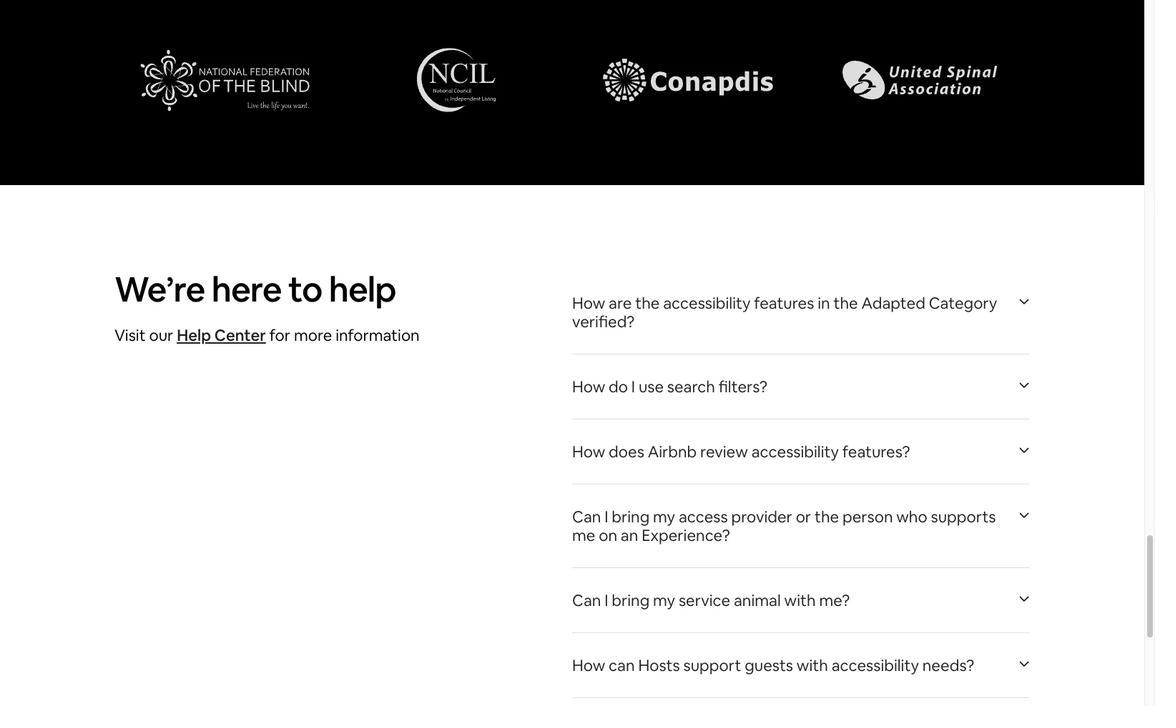 Task type: vqa. For each thing, say whether or not it's contained in the screenshot.
Beachfront
no



Task type: describe. For each thing, give the bounding box(es) containing it.
on
[[599, 526, 618, 546]]

do
[[609, 377, 628, 397]]

provider
[[732, 508, 793, 528]]

how are the accessibility features in the adapted category verified? button
[[572, 277, 1030, 349]]

adapted
[[862, 294, 926, 314]]

bring for service
[[612, 591, 650, 611]]

review
[[701, 442, 748, 463]]

1 vertical spatial accessibility
[[752, 442, 839, 463]]

how for how can hosts support guests with accessibility needs?
[[572, 656, 606, 676]]

how do i use search filters? button
[[572, 361, 1030, 414]]

to
[[288, 268, 322, 312]]

animal
[[734, 591, 781, 611]]

how for how does airbnb review accessibility features?
[[572, 442, 606, 463]]

help
[[329, 268, 396, 312]]

filters?
[[719, 377, 768, 397]]

verified?
[[572, 312, 635, 332]]

are
[[609, 294, 632, 314]]

national council on independent living logo image
[[346, 33, 567, 128]]

more
[[294, 326, 332, 346]]

how can hosts support guests with accessibility needs?
[[572, 656, 975, 676]]

how can hosts support guests with accessibility needs? button
[[572, 640, 1030, 693]]

how for how do i use search filters?
[[572, 377, 606, 397]]

can for can i bring my access provider or the person who supports me on an experience?
[[572, 508, 601, 528]]

can i bring my access provider or the person who supports me on an experience?
[[572, 508, 996, 546]]

guests
[[745, 656, 794, 676]]

who
[[897, 508, 928, 528]]

me?
[[820, 591, 850, 611]]

an
[[621, 526, 638, 546]]

my for access
[[653, 508, 676, 528]]

united spinal association logo image
[[810, 33, 1030, 128]]

accessibility inside "dropdown button"
[[832, 656, 919, 676]]

visit our help center for more information
[[114, 326, 420, 346]]

with inside dropdown button
[[785, 591, 816, 611]]

supports
[[931, 508, 996, 528]]

we're here to help
[[114, 268, 396, 312]]

or
[[796, 508, 811, 528]]

how do i use search filters?
[[572, 377, 768, 397]]

our
[[149, 326, 173, 346]]

0 vertical spatial i
[[632, 377, 635, 397]]

use
[[639, 377, 664, 397]]

the right are
[[636, 294, 660, 314]]

for
[[269, 326, 291, 346]]

the inside can i bring my access provider or the person who supports me on an experience?
[[815, 508, 839, 528]]

help center link
[[177, 326, 266, 346]]

how for how are the accessibility features in the adapted category verified?
[[572, 294, 606, 314]]



Task type: locate. For each thing, give the bounding box(es) containing it.
i right do
[[632, 377, 635, 397]]

the right "in"
[[834, 294, 858, 314]]

can inside can i bring my access provider or the person who supports me on an experience?
[[572, 508, 601, 528]]

national federation of the blind logo. tagline text reads "live the life you want." image
[[114, 33, 335, 128]]

1 how from the top
[[572, 294, 606, 314]]

1 my from the top
[[653, 508, 676, 528]]

my
[[653, 508, 676, 528], [653, 591, 676, 611]]

how does airbnb review accessibility features?
[[572, 442, 911, 463]]

2 how from the top
[[572, 377, 606, 397]]

bring inside can i bring my access provider or the person who supports me on an experience?
[[612, 508, 650, 528]]

access
[[679, 508, 728, 528]]

experience?
[[642, 526, 730, 546]]

how inside 'how can hosts support guests with accessibility needs?' "dropdown button"
[[572, 656, 606, 676]]

how left can
[[572, 656, 606, 676]]

i right me at the bottom of page
[[605, 508, 609, 528]]

how are the accessibility features in the adapted category verified?
[[572, 294, 998, 332]]

needs?
[[923, 656, 975, 676]]

me
[[572, 526, 596, 546]]

how inside how does airbnb review accessibility features? dropdown button
[[572, 442, 606, 463]]

2 vertical spatial i
[[605, 591, 609, 611]]

my left access
[[653, 508, 676, 528]]

search
[[667, 377, 715, 397]]

help
[[177, 326, 211, 346]]

1 vertical spatial can
[[572, 591, 601, 611]]

my left service
[[653, 591, 676, 611]]

1 vertical spatial i
[[605, 508, 609, 528]]

2 bring from the top
[[612, 591, 650, 611]]

can
[[609, 656, 635, 676]]

bring right me at the bottom of page
[[612, 508, 650, 528]]

can
[[572, 508, 601, 528], [572, 591, 601, 611]]

bring for access
[[612, 508, 650, 528]]

can down me at the bottom of page
[[572, 591, 601, 611]]

person
[[843, 508, 893, 528]]

here
[[212, 268, 282, 312]]

0 vertical spatial accessibility
[[663, 294, 751, 314]]

how
[[572, 294, 606, 314], [572, 377, 606, 397], [572, 442, 606, 463], [572, 656, 606, 676]]

1 bring from the top
[[612, 508, 650, 528]]

1 vertical spatial bring
[[612, 591, 650, 611]]

3 how from the top
[[572, 442, 606, 463]]

visit
[[114, 326, 146, 346]]

i
[[632, 377, 635, 397], [605, 508, 609, 528], [605, 591, 609, 611]]

can i bring my access provider or the person who supports me on an experience? button
[[572, 491, 1030, 563]]

can left an
[[572, 508, 601, 528]]

0 vertical spatial with
[[785, 591, 816, 611]]

can i bring my service animal with me? button
[[572, 575, 1030, 628]]

how left do
[[572, 377, 606, 397]]

with inside "dropdown button"
[[797, 656, 828, 676]]

features?
[[843, 442, 911, 463]]

airbnb
[[648, 442, 697, 463]]

consejo national de personas con discapacidad logo image
[[578, 33, 799, 128]]

0 vertical spatial bring
[[612, 508, 650, 528]]

with left me?
[[785, 591, 816, 611]]

how left are
[[572, 294, 606, 314]]

my inside can i bring my access provider or the person who supports me on an experience?
[[653, 508, 676, 528]]

category
[[929, 294, 998, 314]]

does
[[609, 442, 645, 463]]

i for can i bring my access provider or the person who supports me on an experience?
[[605, 508, 609, 528]]

i down on
[[605, 591, 609, 611]]

hosts
[[639, 656, 680, 676]]

i for can i bring my service animal with me?
[[605, 591, 609, 611]]

1 vertical spatial my
[[653, 591, 676, 611]]

the
[[636, 294, 660, 314], [834, 294, 858, 314], [815, 508, 839, 528]]

bring down an
[[612, 591, 650, 611]]

in
[[818, 294, 830, 314]]

information
[[336, 326, 420, 346]]

2 can from the top
[[572, 591, 601, 611]]

can for can i bring my service animal with me?
[[572, 591, 601, 611]]

bring
[[612, 508, 650, 528], [612, 591, 650, 611]]

with
[[785, 591, 816, 611], [797, 656, 828, 676]]

how left does
[[572, 442, 606, 463]]

0 vertical spatial can
[[572, 508, 601, 528]]

can i bring my service animal with me?
[[572, 591, 850, 611]]

center
[[215, 326, 266, 346]]

2 vertical spatial accessibility
[[832, 656, 919, 676]]

0 vertical spatial my
[[653, 508, 676, 528]]

features
[[754, 294, 815, 314]]

service
[[679, 591, 731, 611]]

how inside how are the accessibility features in the adapted category verified?
[[572, 294, 606, 314]]

accessibility inside how are the accessibility features in the adapted category verified?
[[663, 294, 751, 314]]

how does airbnb review accessibility features? button
[[572, 426, 1030, 479]]

i inside can i bring my access provider or the person who supports me on an experience?
[[605, 508, 609, 528]]

accessibility
[[663, 294, 751, 314], [752, 442, 839, 463], [832, 656, 919, 676]]

my for service
[[653, 591, 676, 611]]

1 vertical spatial with
[[797, 656, 828, 676]]

with right guests
[[797, 656, 828, 676]]

1 can from the top
[[572, 508, 601, 528]]

4 how from the top
[[572, 656, 606, 676]]

how inside how do i use search filters? dropdown button
[[572, 377, 606, 397]]

2 my from the top
[[653, 591, 676, 611]]

the right or
[[815, 508, 839, 528]]

support
[[684, 656, 742, 676]]

we're
[[114, 268, 205, 312]]

can inside can i bring my service animal with me? dropdown button
[[572, 591, 601, 611]]



